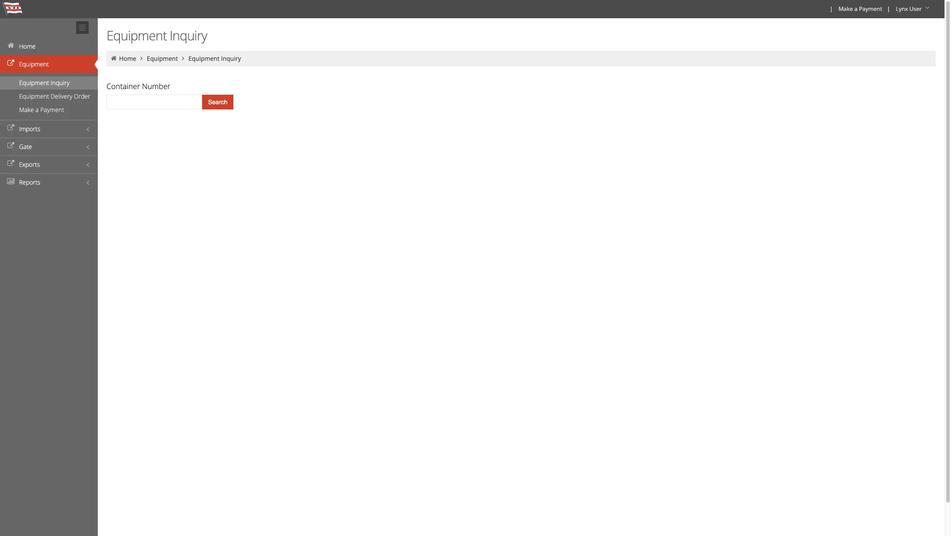 Task type: describe. For each thing, give the bounding box(es) containing it.
imports
[[19, 125, 40, 133]]

inquiry for the top equipment inquiry link
[[221, 54, 241, 63]]

0 horizontal spatial a
[[35, 106, 39, 114]]

inquiry for the leftmost equipment inquiry link
[[51, 79, 70, 87]]

lynx
[[896, 5, 908, 13]]

0 vertical spatial make
[[839, 5, 853, 13]]

equipment inquiry for the top equipment inquiry link
[[189, 54, 241, 63]]

search button
[[202, 95, 234, 110]]

0 horizontal spatial home
[[19, 42, 36, 50]]

1 horizontal spatial inquiry
[[170, 27, 207, 44]]

home image
[[7, 43, 15, 49]]

lynx user
[[896, 5, 922, 13]]

user
[[910, 5, 922, 13]]

reports
[[19, 178, 40, 187]]

angle down image
[[924, 5, 932, 11]]

external link image
[[7, 125, 15, 131]]

equipment delivery order
[[19, 92, 90, 100]]

0 vertical spatial a
[[855, 5, 858, 13]]

bar chart image
[[7, 179, 15, 185]]

0 horizontal spatial payment
[[40, 106, 64, 114]]

home image
[[110, 55, 118, 61]]

1 horizontal spatial home link
[[119, 54, 136, 63]]

1 | from the left
[[830, 5, 833, 13]]

external link image for gate
[[7, 143, 15, 149]]

gate link
[[0, 138, 98, 156]]

imports link
[[0, 120, 98, 138]]

1 horizontal spatial home
[[119, 54, 136, 63]]

0 horizontal spatial equipment inquiry link
[[0, 77, 98, 90]]

external link image for exports
[[7, 161, 15, 167]]

1 horizontal spatial equipment link
[[147, 54, 178, 63]]

container number
[[107, 81, 171, 91]]

angle right image
[[179, 55, 187, 61]]



Task type: vqa. For each thing, say whether or not it's contained in the screenshot.
bottommost Inquiry
yes



Task type: locate. For each thing, give the bounding box(es) containing it.
equipment inquiry
[[107, 27, 207, 44], [189, 54, 241, 63], [19, 79, 70, 87]]

1 vertical spatial make a payment
[[19, 106, 64, 114]]

1 horizontal spatial make
[[839, 5, 853, 13]]

0 horizontal spatial |
[[830, 5, 833, 13]]

1 vertical spatial a
[[35, 106, 39, 114]]

inquiry inside equipment inquiry link
[[51, 79, 70, 87]]

make
[[839, 5, 853, 13], [19, 106, 34, 114]]

0 vertical spatial external link image
[[7, 60, 15, 67]]

0 horizontal spatial make a payment link
[[0, 104, 98, 117]]

0 vertical spatial make a payment
[[839, 5, 883, 13]]

make a payment link down equipment delivery order link
[[0, 104, 98, 117]]

make a payment link left the lynx
[[835, 0, 886, 18]]

exports
[[19, 160, 40, 169]]

0 vertical spatial payment
[[859, 5, 883, 13]]

equipment delivery order link
[[0, 90, 98, 103]]

1 horizontal spatial payment
[[859, 5, 883, 13]]

inquiry
[[170, 27, 207, 44], [221, 54, 241, 63], [51, 79, 70, 87]]

external link image inside equipment link
[[7, 60, 15, 67]]

equipment inquiry link
[[189, 54, 241, 63], [0, 77, 98, 90]]

1 horizontal spatial equipment inquiry link
[[189, 54, 241, 63]]

2 horizontal spatial inquiry
[[221, 54, 241, 63]]

2 vertical spatial equipment inquiry
[[19, 79, 70, 87]]

1 vertical spatial equipment inquiry
[[189, 54, 241, 63]]

equipment link
[[147, 54, 178, 63], [0, 55, 98, 73]]

home right home icon
[[19, 42, 36, 50]]

equipment inquiry right angle right image
[[189, 54, 241, 63]]

a
[[855, 5, 858, 13], [35, 106, 39, 114]]

2 vertical spatial external link image
[[7, 161, 15, 167]]

equipment link left angle right image
[[147, 54, 178, 63]]

0 vertical spatial make a payment link
[[835, 0, 886, 18]]

1 horizontal spatial make a payment link
[[835, 0, 886, 18]]

3 external link image from the top
[[7, 161, 15, 167]]

1 vertical spatial make a payment link
[[0, 104, 98, 117]]

delivery
[[51, 92, 72, 100]]

0 horizontal spatial make
[[19, 106, 34, 114]]

1 vertical spatial payment
[[40, 106, 64, 114]]

1 horizontal spatial |
[[887, 5, 891, 13]]

payment
[[859, 5, 883, 13], [40, 106, 64, 114]]

equipment inquiry up angle right icon
[[107, 27, 207, 44]]

equipment
[[107, 27, 167, 44], [147, 54, 178, 63], [189, 54, 220, 63], [19, 60, 49, 68], [19, 79, 49, 87], [19, 92, 49, 100]]

None text field
[[107, 95, 202, 110]]

external link image up bar chart icon
[[7, 161, 15, 167]]

0 vertical spatial home
[[19, 42, 36, 50]]

external link image down home icon
[[7, 60, 15, 67]]

lynx user link
[[892, 0, 935, 18]]

1 vertical spatial equipment inquiry link
[[0, 77, 98, 90]]

home
[[19, 42, 36, 50], [119, 54, 136, 63]]

equipment inquiry link right angle right image
[[189, 54, 241, 63]]

equipment inquiry for the leftmost equipment inquiry link
[[19, 79, 70, 87]]

order
[[74, 92, 90, 100]]

make a payment left the lynx
[[839, 5, 883, 13]]

1 vertical spatial home
[[119, 54, 136, 63]]

0 horizontal spatial equipment link
[[0, 55, 98, 73]]

equipment link up equipment delivery order link
[[0, 55, 98, 73]]

make a payment down equipment delivery order link
[[19, 106, 64, 114]]

0 horizontal spatial inquiry
[[51, 79, 70, 87]]

gate
[[19, 143, 32, 151]]

1 vertical spatial make
[[19, 106, 34, 114]]

2 external link image from the top
[[7, 143, 15, 149]]

make a payment link
[[835, 0, 886, 18], [0, 104, 98, 117]]

equipment inquiry up equipment delivery order link
[[19, 79, 70, 87]]

container
[[107, 81, 140, 91]]

search
[[208, 99, 228, 106]]

1 vertical spatial external link image
[[7, 143, 15, 149]]

0 vertical spatial equipment inquiry link
[[189, 54, 241, 63]]

1 horizontal spatial a
[[855, 5, 858, 13]]

payment down equipment delivery order link
[[40, 106, 64, 114]]

2 vertical spatial inquiry
[[51, 79, 70, 87]]

number
[[142, 81, 171, 91]]

external link image inside the "exports" link
[[7, 161, 15, 167]]

1 external link image from the top
[[7, 60, 15, 67]]

home link
[[0, 37, 98, 55], [119, 54, 136, 63]]

reports link
[[0, 174, 98, 191]]

|
[[830, 5, 833, 13], [887, 5, 891, 13]]

external link image
[[7, 60, 15, 67], [7, 143, 15, 149], [7, 161, 15, 167]]

home left angle right icon
[[119, 54, 136, 63]]

payment left the lynx
[[859, 5, 883, 13]]

2 | from the left
[[887, 5, 891, 13]]

angle right image
[[138, 55, 145, 61]]

external link image left 'gate'
[[7, 143, 15, 149]]

exports link
[[0, 156, 98, 174]]

make a payment
[[839, 5, 883, 13], [19, 106, 64, 114]]

0 vertical spatial equipment inquiry
[[107, 27, 207, 44]]

equipment inquiry link up equipment delivery order link
[[0, 77, 98, 90]]

external link image for equipment
[[7, 60, 15, 67]]

1 horizontal spatial make a payment
[[839, 5, 883, 13]]

external link image inside "gate" link
[[7, 143, 15, 149]]

0 horizontal spatial make a payment
[[19, 106, 64, 114]]

1 vertical spatial inquiry
[[221, 54, 241, 63]]

0 horizontal spatial home link
[[0, 37, 98, 55]]

0 vertical spatial inquiry
[[170, 27, 207, 44]]



